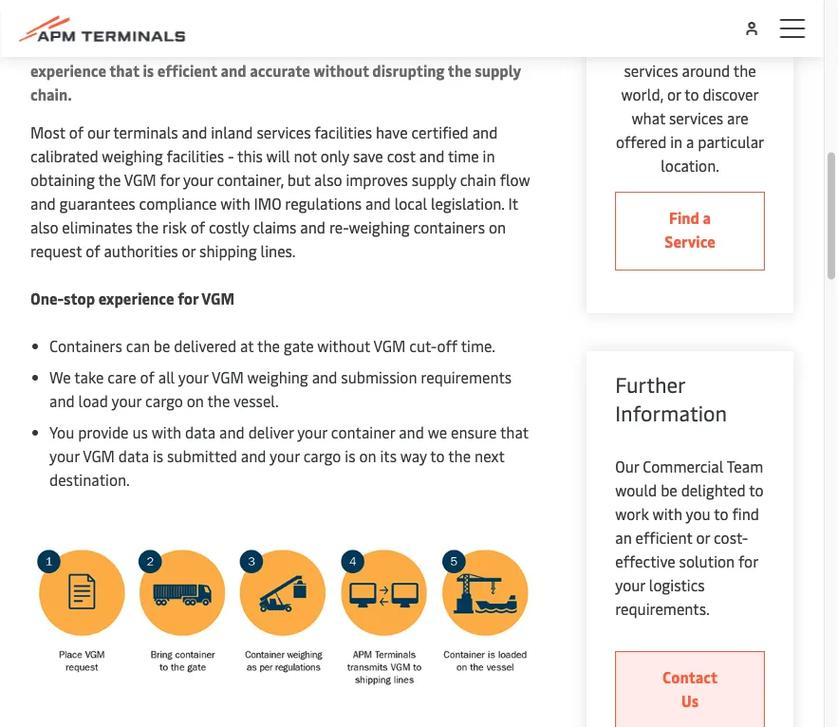 Task type: describe. For each thing, give the bounding box(es) containing it.
gross
[[393, 13, 432, 34]]

your right all
[[178, 368, 209, 388]]

0 horizontal spatial facilities
[[167, 146, 224, 167]]

in inside use our interactive service locator to find out where we offer services around the world, or to discover what services are offered in a particular location.
[[671, 132, 683, 153]]

services up world,
[[625, 61, 679, 81]]

to down team
[[750, 481, 764, 501]]

work
[[616, 505, 650, 525]]

to inside you provide us with data and deliver your container and we ensure that your vgm data is submitted and your cargo is on its way to the next destination.
[[431, 447, 445, 467]]

without inside 'by working directly with apm terminals for verified gross mass (vgm) requirements, shippers can benefit from a one-stop-shop experience that is efficient and accurate without disrupting the supply chain.'
[[314, 61, 369, 81]]

or inside "our commercial team would be delighted to work with you to find an efficient or cost- effective solution for your logistics requirements."
[[697, 528, 711, 549]]

time
[[448, 146, 480, 167]]

vgm process image
[[30, 540, 540, 689]]

next
[[475, 447, 505, 467]]

ensure
[[451, 423, 497, 443]]

a inside the find a service
[[704, 208, 712, 229]]

1 horizontal spatial also
[[315, 170, 343, 190]]

our inside use our interactive service locator to find out where we offer services around the world, or to discover what services are offered in a particular location.
[[656, 0, 679, 10]]

0 horizontal spatial be
[[154, 336, 170, 357]]

you
[[687, 505, 711, 525]]

vessel.
[[234, 391, 279, 412]]

eliminates
[[62, 218, 133, 238]]

(vgm) requirements,
[[30, 37, 175, 57]]

containers can be delivered at the gate without vgm cut-off time.
[[49, 336, 496, 357]]

cargo inside we take care of all your vgm weighing and submission requirements and load your cargo on the vessel.
[[145, 391, 183, 412]]

containers
[[414, 218, 486, 238]]

improves
[[346, 170, 408, 190]]

efficient inside "our commercial team would be delighted to work with you to find an efficient or cost- effective solution for your logistics requirements."
[[636, 528, 693, 549]]

is for us
[[345, 447, 356, 467]]

way
[[401, 447, 427, 467]]

obtaining
[[30, 170, 95, 190]]

us
[[682, 692, 699, 712]]

re-
[[330, 218, 349, 238]]

of inside we take care of all your vgm weighing and submission requirements and load your cargo on the vessel.
[[140, 368, 155, 388]]

vgm inside you provide us with data and deliver your container and we ensure that your vgm data is submitted and your cargo is on its way to the next destination.
[[83, 447, 115, 467]]

lines.
[[261, 241, 295, 262]]

service
[[665, 232, 716, 252]]

with inside most of our terminals and inland services facilities have certified and calibrated weighing facilities - this will not only save cost and time in obtaining the vgm for your container, but also improves supply chain flow and guarantees compliance with imo regulations and local legislation. it also eliminates the risk of costly claims and re-weighing containers on request of authorities or shipping lines.
[[221, 194, 251, 214]]

you provide us with data and deliver your container and we ensure that your vgm data is submitted and your cargo is on its way to the next destination.
[[49, 423, 529, 491]]

one-
[[30, 289, 64, 309]]

services inside most of our terminals and inland services facilities have certified and calibrated weighing facilities - this will not only save cost and time in obtaining the vgm for your container, but also improves supply chain flow and guarantees compliance with imo regulations and local legislation. it also eliminates the risk of costly claims and re-weighing containers on request of authorities or shipping lines.
[[257, 123, 311, 143]]

or inside most of our terminals and inland services facilities have certified and calibrated weighing facilities - this will not only save cost and time in obtaining the vgm for your container, but also improves supply chain flow and guarantees compliance with imo regulations and local legislation. it also eliminates the risk of costly claims and re-weighing containers on request of authorities or shipping lines.
[[182, 241, 196, 262]]

and down certified
[[420, 146, 445, 167]]

your down you
[[49, 447, 80, 467]]

0 horizontal spatial also
[[30, 218, 58, 238]]

we
[[49, 368, 71, 388]]

most
[[30, 123, 65, 143]]

your inside "our commercial team would be delighted to work with you to find an efficient or cost- effective solution for your logistics requirements."
[[616, 576, 646, 596]]

stop-
[[405, 37, 442, 57]]

our inside most of our terminals and inland services facilities have certified and calibrated weighing facilities - this will not only save cost and time in obtaining the vgm for your container, but also improves supply chain flow and guarantees compliance with imo regulations and local legislation. it also eliminates the risk of costly claims and re-weighing containers on request of authorities or shipping lines.
[[87, 123, 110, 143]]

costly
[[209, 218, 249, 238]]

certified
[[412, 123, 469, 143]]

risk
[[163, 218, 187, 238]]

the inside 'by working directly with apm terminals for verified gross mass (vgm) requirements, shippers can benefit from a one-stop-shop experience that is efficient and accurate without disrupting the supply chain.'
[[448, 61, 472, 81]]

but
[[288, 170, 311, 190]]

off
[[437, 336, 458, 357]]

locator
[[668, 13, 716, 34]]

and down gate on the top left
[[312, 368, 338, 388]]

find
[[670, 208, 700, 229]]

by
[[30, 13, 48, 34]]

working
[[51, 13, 108, 34]]

calibrated
[[30, 146, 98, 167]]

shop
[[442, 37, 476, 57]]

chain.
[[30, 85, 72, 105]]

by working directly with apm terminals for verified gross mass (vgm) requirements, shippers can benefit from a one-stop-shop experience that is efficient and accurate without disrupting the supply chain.
[[30, 13, 522, 105]]

use our interactive service locator to find out where we offer services around the world, or to discover what services are offered in a particular location.
[[617, 0, 765, 176]]

your down deliver
[[270, 447, 300, 467]]

imo
[[254, 194, 282, 214]]

your down care
[[112, 391, 142, 412]]

regulations
[[285, 194, 362, 214]]

for inside most of our terminals and inland services facilities have certified and calibrated weighing facilities - this will not only save cost and time in obtaining the vgm for your container, but also improves supply chain flow and guarantees compliance with imo regulations and local legislation. it also eliminates the risk of costly claims and re-weighing containers on request of authorities or shipping lines.
[[160, 170, 180, 190]]

to right you
[[715, 505, 729, 525]]

1 vertical spatial can
[[126, 336, 150, 357]]

and inside 'by working directly with apm terminals for verified gross mass (vgm) requirements, shippers can benefit from a one-stop-shop experience that is efficient and accurate without disrupting the supply chain.'
[[221, 61, 247, 81]]

be inside "our commercial team would be delighted to work with you to find an efficient or cost- effective solution for your logistics requirements."
[[661, 481, 678, 501]]

load
[[78, 391, 108, 412]]

submitted
[[167, 447, 237, 467]]

not
[[294, 146, 317, 167]]

containers
[[49, 336, 122, 357]]

have
[[376, 123, 408, 143]]

of right the 'risk'
[[191, 218, 205, 238]]

accurate
[[250, 61, 311, 81]]

cut-
[[410, 336, 437, 357]]

apm
[[203, 13, 236, 34]]

discover
[[703, 85, 760, 105]]

one-
[[373, 37, 405, 57]]

2 horizontal spatial weighing
[[349, 218, 410, 238]]

and up way
[[399, 423, 425, 443]]

supply inside 'by working directly with apm terminals for verified gross mass (vgm) requirements, shippers can benefit from a one-stop-shop experience that is efficient and accurate without disrupting the supply chain.'
[[475, 61, 522, 81]]

local
[[395, 194, 428, 214]]

1 vertical spatial without
[[318, 336, 371, 357]]

inland
[[211, 123, 253, 143]]

all
[[158, 368, 175, 388]]

cargo inside you provide us with data and deliver your container and we ensure that your vgm data is submitted and your cargo is on its way to the next destination.
[[304, 447, 341, 467]]

would
[[616, 481, 658, 501]]

information
[[616, 400, 728, 428]]

we inside you provide us with data and deliver your container and we ensure that your vgm data is submitted and your cargo is on its way to the next destination.
[[428, 423, 448, 443]]

the inside you provide us with data and deliver your container and we ensure that your vgm data is submitted and your cargo is on its way to the next destination.
[[449, 447, 471, 467]]

your right deliver
[[298, 423, 328, 443]]

verified
[[335, 13, 390, 34]]

find a service
[[665, 208, 716, 252]]

the up guarantees
[[98, 170, 121, 190]]

submission
[[341, 368, 417, 388]]

requirements
[[421, 368, 512, 388]]

benefit
[[269, 37, 320, 57]]

that inside you provide us with data and deliver your container and we ensure that your vgm data is submitted and your cargo is on its way to the next destination.
[[501, 423, 529, 443]]

the up the authorities
[[136, 218, 159, 238]]

for up delivered
[[178, 289, 199, 309]]

care
[[108, 368, 136, 388]]

and down regulations
[[300, 218, 326, 238]]

world,
[[622, 85, 664, 105]]

services left are
[[670, 109, 724, 129]]

compliance
[[139, 194, 217, 214]]

shipping
[[200, 241, 257, 262]]

solution
[[680, 552, 735, 573]]

it
[[509, 194, 519, 214]]

further
[[616, 371, 686, 399]]

delivered
[[174, 336, 237, 357]]

from
[[323, 37, 358, 57]]



Task type: vqa. For each thing, say whether or not it's contained in the screenshot.
Additional
no



Task type: locate. For each thing, give the bounding box(es) containing it.
to down interactive
[[719, 13, 734, 34]]

can down terminals
[[241, 37, 265, 57]]

with inside 'by working directly with apm terminals for verified gross mass (vgm) requirements, shippers can benefit from a one-stop-shop experience that is efficient and accurate without disrupting the supply chain.'
[[169, 13, 200, 34]]

-
[[228, 146, 234, 167]]

efficient inside 'by working directly with apm terminals for verified gross mass (vgm) requirements, shippers can benefit from a one-stop-shop experience that is efficient and accurate without disrupting the supply chain.'
[[157, 61, 217, 81]]

the inside we take care of all your vgm weighing and submission requirements and load your cargo on the vessel.
[[208, 391, 230, 412]]

and left inland
[[182, 123, 207, 143]]

be up all
[[154, 336, 170, 357]]

can inside 'by working directly with apm terminals for verified gross mass (vgm) requirements, shippers can benefit from a one-stop-shop experience that is efficient and accurate without disrupting the supply chain.'
[[241, 37, 265, 57]]

for inside "our commercial team would be delighted to work with you to find an efficient or cost- effective solution for your logistics requirements."
[[739, 552, 759, 573]]

a inside use our interactive service locator to find out where we offer services around the world, or to discover what services are offered in a particular location.
[[687, 132, 695, 153]]

on up submitted at the bottom of page
[[187, 391, 204, 412]]

guarantees
[[59, 194, 136, 214]]

0 horizontal spatial our
[[87, 123, 110, 143]]

your down effective
[[616, 576, 646, 596]]

vgm up submission
[[374, 336, 406, 357]]

take
[[74, 368, 104, 388]]

vgm down provide
[[83, 447, 115, 467]]

1 horizontal spatial that
[[501, 423, 529, 443]]

0 vertical spatial a
[[361, 37, 369, 57]]

experience down the authorities
[[98, 289, 174, 309]]

its
[[380, 447, 397, 467]]

vgm inside most of our terminals and inland services facilities have certified and calibrated weighing facilities - this will not only save cost and time in obtaining the vgm for your container, but also improves supply chain flow and guarantees compliance with imo regulations and local legislation. it also eliminates the risk of costly claims and re-weighing containers on request of authorities or shipping lines.
[[124, 170, 156, 190]]

0 horizontal spatial efficient
[[157, 61, 217, 81]]

contact us
[[663, 668, 718, 712]]

to
[[719, 13, 734, 34], [685, 85, 700, 105], [431, 447, 445, 467], [750, 481, 764, 501], [715, 505, 729, 525]]

0 horizontal spatial data
[[119, 447, 149, 467]]

0 horizontal spatial can
[[126, 336, 150, 357]]

delighted
[[682, 481, 746, 501]]

in right time
[[483, 146, 495, 167]]

1 horizontal spatial efficient
[[636, 528, 693, 549]]

with up the costly on the top of page
[[221, 194, 251, 214]]

is down directly
[[143, 61, 154, 81]]

is down container on the bottom of page
[[345, 447, 356, 467]]

1 vertical spatial efficient
[[636, 528, 693, 549]]

1 horizontal spatial weighing
[[247, 368, 309, 388]]

without
[[314, 61, 369, 81], [318, 336, 371, 357]]

1 vertical spatial our
[[87, 123, 110, 143]]

our
[[616, 457, 640, 478]]

0 horizontal spatial we
[[428, 423, 448, 443]]

vgm down shipping
[[202, 289, 235, 309]]

your up compliance at left
[[183, 170, 213, 190]]

in up "location."
[[671, 132, 683, 153]]

1 vertical spatial that
[[501, 423, 529, 443]]

disrupting
[[373, 61, 445, 81]]

a left one-
[[361, 37, 369, 57]]

2 vertical spatial on
[[360, 447, 377, 467]]

with
[[169, 13, 200, 34], [221, 194, 251, 214], [152, 423, 182, 443], [653, 505, 683, 525]]

1 horizontal spatial data
[[185, 423, 216, 443]]

1 vertical spatial or
[[182, 241, 196, 262]]

the down ensure
[[449, 447, 471, 467]]

1 horizontal spatial can
[[241, 37, 265, 57]]

and down we
[[49, 391, 75, 412]]

1 vertical spatial supply
[[412, 170, 457, 190]]

we left ensure
[[428, 423, 448, 443]]

be
[[154, 336, 170, 357], [661, 481, 678, 501]]

the left the vessel.
[[208, 391, 230, 412]]

of down eliminates
[[86, 241, 100, 262]]

0 vertical spatial weighing
[[102, 146, 163, 167]]

experience up 'chain.'
[[30, 61, 106, 81]]

1 vertical spatial data
[[119, 447, 149, 467]]

0 vertical spatial can
[[241, 37, 265, 57]]

efficient down shippers
[[157, 61, 217, 81]]

particular
[[699, 132, 765, 153]]

0 horizontal spatial or
[[182, 241, 196, 262]]

or inside use our interactive service locator to find out where we offer services around the world, or to discover what services are offered in a particular location.
[[668, 85, 682, 105]]

0 horizontal spatial cargo
[[145, 391, 183, 412]]

on down legislation.
[[489, 218, 507, 238]]

in inside most of our terminals and inland services facilities have certified and calibrated weighing facilities - this will not only save cost and time in obtaining the vgm for your container, but also improves supply chain flow and guarantees compliance with imo regulations and local legislation. it also eliminates the risk of costly claims and re-weighing containers on request of authorities or shipping lines.
[[483, 146, 495, 167]]

the
[[448, 61, 472, 81], [734, 61, 757, 81], [98, 170, 121, 190], [136, 218, 159, 238], [257, 336, 280, 357], [208, 391, 230, 412], [449, 447, 471, 467]]

use
[[627, 0, 652, 10]]

1 horizontal spatial on
[[360, 447, 377, 467]]

gate
[[284, 336, 314, 357]]

offer
[[721, 37, 756, 58]]

can up care
[[126, 336, 150, 357]]

0 horizontal spatial that
[[109, 61, 140, 81]]

that up "next"
[[501, 423, 529, 443]]

of
[[69, 123, 84, 143], [191, 218, 205, 238], [86, 241, 100, 262], [140, 368, 155, 388]]

most of our terminals and inland services facilities have certified and calibrated weighing facilities - this will not only save cost and time in obtaining the vgm for your container, but also improves supply chain flow and guarantees compliance with imo regulations and local legislation. it also eliminates the risk of costly claims and re-weighing containers on request of authorities or shipping lines.
[[30, 123, 531, 262]]

facilities up only
[[315, 123, 372, 143]]

to down around
[[685, 85, 700, 105]]

we
[[698, 37, 718, 58], [428, 423, 448, 443]]

0 vertical spatial we
[[698, 37, 718, 58]]

1 vertical spatial cargo
[[304, 447, 341, 467]]

directly
[[112, 13, 166, 34]]

our
[[656, 0, 679, 10], [87, 123, 110, 143]]

on inside you provide us with data and deliver your container and we ensure that your vgm data is submitted and your cargo is on its way to the next destination.
[[360, 447, 377, 467]]

find a service link
[[616, 193, 766, 271]]

weighing down the local
[[349, 218, 410, 238]]

is
[[143, 61, 154, 81], [153, 447, 164, 467], [345, 447, 356, 467]]

our up calibrated
[[87, 123, 110, 143]]

a right find
[[704, 208, 712, 229]]

2 horizontal spatial on
[[489, 218, 507, 238]]

also up the request
[[30, 218, 58, 238]]

a
[[361, 37, 369, 57], [687, 132, 695, 153], [704, 208, 712, 229]]

is left submitted at the bottom of page
[[153, 447, 164, 467]]

contact
[[663, 668, 718, 689]]

2 vertical spatial a
[[704, 208, 712, 229]]

0 vertical spatial that
[[109, 61, 140, 81]]

on inside we take care of all your vgm weighing and submission requirements and load your cargo on the vessel.
[[187, 391, 204, 412]]

cargo down all
[[145, 391, 183, 412]]

1 vertical spatial find
[[733, 505, 760, 525]]

commercial
[[643, 457, 724, 478]]

interactive
[[682, 0, 754, 10]]

can
[[241, 37, 265, 57], [126, 336, 150, 357]]

2 horizontal spatial a
[[704, 208, 712, 229]]

stop
[[64, 289, 95, 309]]

one-stop experience for vgm
[[30, 289, 235, 309]]

we inside use our interactive service locator to find out where we offer services around the world, or to discover what services are offered in a particular location.
[[698, 37, 718, 58]]

efficient up effective
[[636, 528, 693, 549]]

are
[[728, 109, 749, 129]]

and down deliver
[[241, 447, 266, 467]]

in
[[671, 132, 683, 153], [483, 146, 495, 167]]

request
[[30, 241, 82, 262]]

we up around
[[698, 37, 718, 58]]

on left its
[[360, 447, 377, 467]]

vgm down at
[[212, 368, 244, 388]]

2 vertical spatial weighing
[[247, 368, 309, 388]]

1 vertical spatial experience
[[98, 289, 174, 309]]

1 horizontal spatial facilities
[[315, 123, 372, 143]]

1 horizontal spatial we
[[698, 37, 718, 58]]

or up solution
[[697, 528, 711, 549]]

with right us
[[152, 423, 182, 443]]

the right at
[[257, 336, 280, 357]]

offered
[[617, 132, 667, 153]]

a inside 'by working directly with apm terminals for verified gross mass (vgm) requirements, shippers can benefit from a one-stop-shop experience that is efficient and accurate without disrupting the supply chain.'
[[361, 37, 369, 57]]

for inside 'by working directly with apm terminals for verified gross mass (vgm) requirements, shippers can benefit from a one-stop-shop experience that is efficient and accurate without disrupting the supply chain.'
[[311, 13, 332, 34]]

at
[[240, 336, 254, 357]]

1 vertical spatial we
[[428, 423, 448, 443]]

out
[[626, 37, 649, 58]]

1 horizontal spatial cargo
[[304, 447, 341, 467]]

the down offer
[[734, 61, 757, 81]]

and down improves
[[366, 194, 391, 214]]

what
[[632, 109, 666, 129]]

without down from
[[314, 61, 369, 81]]

services up will
[[257, 123, 311, 143]]

us
[[132, 423, 148, 443]]

terminals
[[239, 13, 308, 34]]

0 vertical spatial our
[[656, 0, 679, 10]]

flow
[[500, 170, 531, 190]]

find inside "our commercial team would be delighted to work with you to find an efficient or cost- effective solution for your logistics requirements."
[[733, 505, 760, 525]]

for down cost-
[[739, 552, 759, 573]]

0 vertical spatial on
[[489, 218, 507, 238]]

location.
[[661, 156, 720, 176]]

cost
[[387, 146, 416, 167]]

of left all
[[140, 368, 155, 388]]

save
[[353, 146, 384, 167]]

for up compliance at left
[[160, 170, 180, 190]]

logistics
[[650, 576, 706, 596]]

chain
[[460, 170, 497, 190]]

your inside most of our terminals and inland services facilities have certified and calibrated weighing facilities - this will not only save cost and time in obtaining the vgm for your container, but also improves supply chain flow and guarantees compliance with imo regulations and local legislation. it also eliminates the risk of costly claims and re-weighing containers on request of authorities or shipping lines.
[[183, 170, 213, 190]]

that inside 'by working directly with apm terminals for verified gross mass (vgm) requirements, shippers can benefit from a one-stop-shop experience that is efficient and accurate without disrupting the supply chain.'
[[109, 61, 140, 81]]

1 horizontal spatial supply
[[475, 61, 522, 81]]

2 vertical spatial or
[[697, 528, 711, 549]]

where
[[653, 37, 694, 58]]

that
[[109, 61, 140, 81], [501, 423, 529, 443]]

1 vertical spatial facilities
[[167, 146, 224, 167]]

only
[[321, 146, 350, 167]]

0 vertical spatial facilities
[[315, 123, 372, 143]]

with inside "our commercial team would be delighted to work with you to find an efficient or cost- effective solution for your logistics requirements."
[[653, 505, 683, 525]]

0 vertical spatial or
[[668, 85, 682, 105]]

vgm inside we take care of all your vgm weighing and submission requirements and load your cargo on the vessel.
[[212, 368, 244, 388]]

the down shop at the top
[[448, 61, 472, 81]]

an
[[616, 528, 632, 549]]

facilities
[[315, 123, 372, 143], [167, 146, 224, 167]]

find up offer
[[738, 13, 765, 34]]

and up time
[[473, 123, 498, 143]]

with inside you provide us with data and deliver your container and we ensure that your vgm data is submitted and your cargo is on its way to the next destination.
[[152, 423, 182, 443]]

to right way
[[431, 447, 445, 467]]

1 horizontal spatial our
[[656, 0, 679, 10]]

the inside use our interactive service locator to find out where we offer services around the world, or to discover what services are offered in a particular location.
[[734, 61, 757, 81]]

find up cost-
[[733, 505, 760, 525]]

and down shippers
[[221, 61, 247, 81]]

deliver
[[249, 423, 294, 443]]

1 horizontal spatial or
[[668, 85, 682, 105]]

terminals
[[113, 123, 178, 143]]

data down us
[[119, 447, 149, 467]]

without right gate on the top left
[[318, 336, 371, 357]]

1 horizontal spatial in
[[671, 132, 683, 153]]

0 vertical spatial cargo
[[145, 391, 183, 412]]

and up submitted at the bottom of page
[[220, 423, 245, 443]]

also up regulations
[[315, 170, 343, 190]]

mass
[[436, 13, 472, 34]]

data up submitted at the bottom of page
[[185, 423, 216, 443]]

is inside 'by working directly with apm terminals for verified gross mass (vgm) requirements, shippers can benefit from a one-stop-shop experience that is efficient and accurate without disrupting the supply chain.'
[[143, 61, 154, 81]]

for up from
[[311, 13, 332, 34]]

0 horizontal spatial in
[[483, 146, 495, 167]]

with up shippers
[[169, 13, 200, 34]]

1 vertical spatial a
[[687, 132, 695, 153]]

0 vertical spatial also
[[315, 170, 343, 190]]

facilities left the -
[[167, 146, 224, 167]]

0 vertical spatial efficient
[[157, 61, 217, 81]]

weighing inside we take care of all your vgm weighing and submission requirements and load your cargo on the vessel.
[[247, 368, 309, 388]]

you
[[49, 423, 74, 443]]

time.
[[461, 336, 496, 357]]

this
[[238, 146, 263, 167]]

1 horizontal spatial a
[[687, 132, 695, 153]]

1 vertical spatial also
[[30, 218, 58, 238]]

supply down shop at the top
[[475, 61, 522, 81]]

0 vertical spatial be
[[154, 336, 170, 357]]

effective
[[616, 552, 676, 573]]

destination.
[[49, 470, 130, 491]]

find inside use our interactive service locator to find out where we offer services around the world, or to discover what services are offered in a particular location.
[[738, 13, 765, 34]]

service
[[617, 13, 664, 34]]

weighing down the terminals
[[102, 146, 163, 167]]

is for directly
[[143, 61, 154, 81]]

0 horizontal spatial supply
[[412, 170, 457, 190]]

of up calibrated
[[69, 123, 84, 143]]

1 horizontal spatial be
[[661, 481, 678, 501]]

experience inside 'by working directly with apm terminals for verified gross mass (vgm) requirements, shippers can benefit from a one-stop-shop experience that is efficient and accurate without disrupting the supply chain.'
[[30, 61, 106, 81]]

on
[[489, 218, 507, 238], [187, 391, 204, 412], [360, 447, 377, 467]]

supply inside most of our terminals and inland services facilities have certified and calibrated weighing facilities - this will not only save cost and time in obtaining the vgm for your container, but also improves supply chain flow and guarantees compliance with imo regulations and local legislation. it also eliminates the risk of costly claims and re-weighing containers on request of authorities or shipping lines.
[[412, 170, 457, 190]]

0 vertical spatial data
[[185, 423, 216, 443]]

our right "use" at the top right of page
[[656, 0, 679, 10]]

a up "location."
[[687, 132, 695, 153]]

provide
[[78, 423, 129, 443]]

cost-
[[714, 528, 749, 549]]

weighing down containers can be delivered at the gate without vgm cut-off time.
[[247, 368, 309, 388]]

0 horizontal spatial on
[[187, 391, 204, 412]]

find
[[738, 13, 765, 34], [733, 505, 760, 525]]

or down the 'risk'
[[182, 241, 196, 262]]

contact us link
[[616, 652, 766, 728]]

and down obtaining
[[30, 194, 56, 214]]

2 horizontal spatial or
[[697, 528, 711, 549]]

experience
[[30, 61, 106, 81], [98, 289, 174, 309]]

0 horizontal spatial weighing
[[102, 146, 163, 167]]

on inside most of our terminals and inland services facilities have certified and calibrated weighing facilities - this will not only save cost and time in obtaining the vgm for your container, but also improves supply chain flow and guarantees compliance with imo regulations and local legislation. it also eliminates the risk of costly claims and re-weighing containers on request of authorities or shipping lines.
[[489, 218, 507, 238]]

supply up the local
[[412, 170, 457, 190]]

team
[[728, 457, 764, 478]]

cargo down container on the bottom of page
[[304, 447, 341, 467]]

0 vertical spatial experience
[[30, 61, 106, 81]]

1 vertical spatial on
[[187, 391, 204, 412]]

with left you
[[653, 505, 683, 525]]

0 horizontal spatial a
[[361, 37, 369, 57]]

vgm up compliance at left
[[124, 170, 156, 190]]

1 vertical spatial be
[[661, 481, 678, 501]]

that down (vgm) requirements,
[[109, 61, 140, 81]]

0 vertical spatial without
[[314, 61, 369, 81]]

also
[[315, 170, 343, 190], [30, 218, 58, 238]]

be down the commercial
[[661, 481, 678, 501]]

0 vertical spatial supply
[[475, 61, 522, 81]]

or right world,
[[668, 85, 682, 105]]

1 vertical spatial weighing
[[349, 218, 410, 238]]

0 vertical spatial find
[[738, 13, 765, 34]]



